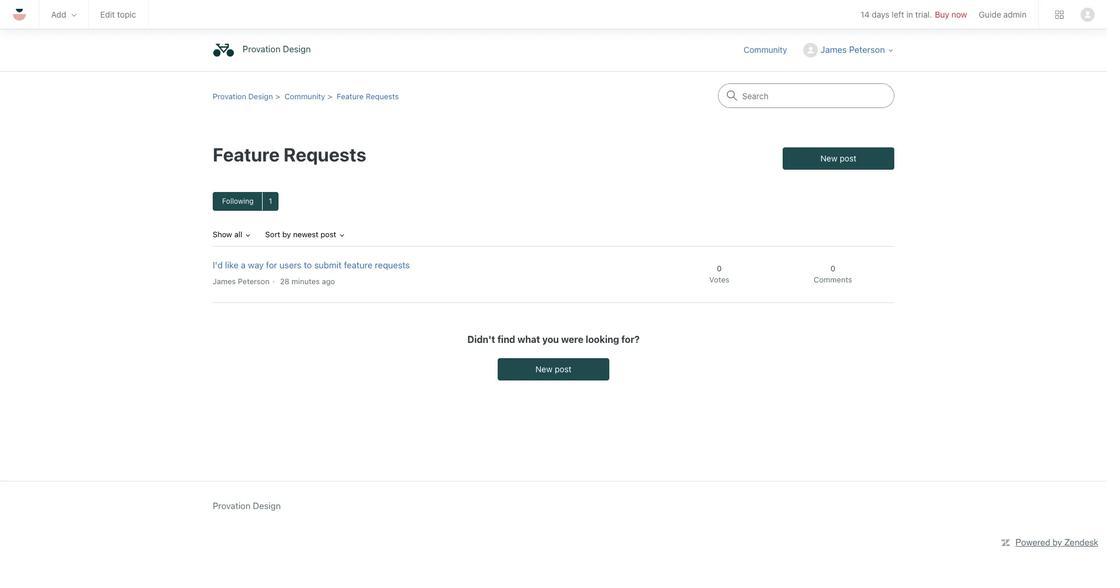 Task type: describe. For each thing, give the bounding box(es) containing it.
all
[[234, 230, 242, 239]]

days
[[873, 10, 890, 20]]

0 for 0 comments
[[831, 264, 836, 273]]

users
[[280, 260, 302, 270]]

find
[[498, 334, 516, 345]]

1 vertical spatial requests
[[284, 143, 367, 166]]

zendesk products image
[[1056, 10, 1064, 19]]

in
[[907, 10, 914, 20]]

0 vertical spatial provation
[[243, 44, 281, 54]]

minutes
[[292, 277, 320, 286]]

sort by newest post button
[[265, 230, 346, 239]]

newest
[[293, 230, 319, 239]]

james peterson inside 'feature requests' main content
[[213, 277, 270, 286]]

feature
[[344, 260, 373, 270]]

like
[[225, 260, 239, 270]]

by for sort
[[283, 230, 291, 239]]

following button
[[213, 192, 279, 211]]

1 vertical spatial new post link
[[498, 358, 610, 381]]

user avatar image
[[1082, 7, 1096, 21]]

you
[[543, 334, 559, 345]]

looking
[[586, 334, 620, 345]]

add button
[[51, 9, 76, 19]]

zendesk
[[1065, 538, 1099, 548]]

0 vertical spatial feature requests
[[337, 91, 399, 101]]

buy now link
[[936, 10, 968, 20]]

provation design help center home page image
[[213, 39, 235, 61]]

peterson inside 'feature requests' main content
[[238, 277, 270, 286]]

community for the rightmost community link
[[744, 45, 788, 55]]

trial.
[[916, 10, 933, 20]]

powered by zendesk link
[[1016, 538, 1099, 548]]

for
[[266, 260, 277, 270]]

1 horizontal spatial feature
[[337, 91, 364, 101]]

1 horizontal spatial community link
[[744, 43, 800, 56]]

comments
[[814, 275, 853, 285]]

1 vertical spatial feature requests
[[213, 143, 367, 166]]

14 days left in trial. buy now
[[861, 10, 968, 20]]

powered by zendesk
[[1016, 538, 1099, 548]]

2 provation design link from the top
[[213, 91, 273, 101]]

0 vertical spatial provation design
[[243, 44, 311, 54]]

james peterson inside popup button
[[821, 44, 886, 55]]

what
[[518, 334, 541, 345]]

didn't find what you were looking for?
[[468, 334, 640, 345]]

to
[[304, 260, 312, 270]]

feature requests link
[[337, 91, 399, 101]]

28
[[280, 277, 290, 286]]

were
[[562, 334, 584, 345]]

navigation containing add
[[0, 0, 1108, 32]]

sort by newest post
[[265, 230, 339, 239]]

edit
[[100, 9, 115, 19]]

didn't
[[468, 334, 496, 345]]



Task type: locate. For each thing, give the bounding box(es) containing it.
design
[[283, 44, 311, 54], [248, 91, 273, 101], [253, 501, 281, 511]]

navigation
[[0, 0, 1108, 32]]

i'd like a way for users to submit feature requests link
[[213, 260, 410, 270]]

0 horizontal spatial james peterson
[[213, 277, 270, 286]]

design for third provation design link from the top
[[253, 501, 281, 511]]

post for bottommost new post "link"
[[555, 364, 572, 374]]

community link
[[744, 43, 800, 56], [285, 91, 325, 101]]

1 vertical spatial provation design
[[213, 91, 273, 101]]

1 horizontal spatial james peterson
[[821, 44, 886, 55]]

2 0 from the left
[[831, 264, 836, 273]]

1 vertical spatial new
[[536, 364, 553, 374]]

design for 2nd provation design link from the bottom
[[248, 91, 273, 101]]

james down i'd on the left
[[213, 277, 236, 286]]

3 provation design link from the top
[[213, 500, 281, 513]]

1 horizontal spatial new post link
[[783, 148, 895, 170]]

show all
[[213, 230, 245, 239]]

0 horizontal spatial by
[[283, 230, 291, 239]]

1 vertical spatial post
[[321, 230, 337, 239]]

requests
[[366, 91, 399, 101], [284, 143, 367, 166]]

1 horizontal spatial post
[[555, 364, 572, 374]]

0 comments
[[814, 264, 853, 285]]

submit
[[314, 260, 342, 270]]

2 vertical spatial provation
[[213, 501, 251, 511]]

community inside 'feature requests' main content
[[285, 91, 325, 101]]

2 vertical spatial provation design link
[[213, 500, 281, 513]]

a
[[241, 260, 246, 270]]

show
[[213, 230, 232, 239]]

0 votes
[[710, 264, 730, 285]]

0 inside 0 comments
[[831, 264, 836, 273]]

0 vertical spatial peterson
[[850, 44, 886, 55]]

following
[[222, 197, 254, 206]]

0 horizontal spatial peterson
[[238, 277, 270, 286]]

by inside 'feature requests' main content
[[283, 230, 291, 239]]

james up search search field
[[821, 44, 848, 55]]

1 horizontal spatial 0
[[831, 264, 836, 273]]

1 vertical spatial james
[[213, 277, 236, 286]]

james inside 'feature requests' main content
[[213, 277, 236, 286]]

sort
[[265, 230, 280, 239]]

feature requests
[[337, 91, 399, 101], [213, 143, 367, 166]]

0 vertical spatial new
[[821, 153, 838, 163]]

1 vertical spatial provation
[[213, 91, 246, 101]]

i'd
[[213, 260, 223, 270]]

0 horizontal spatial community link
[[285, 91, 325, 101]]

0 vertical spatial by
[[283, 230, 291, 239]]

provation design
[[243, 44, 311, 54], [213, 91, 273, 101], [213, 501, 281, 511]]

guide admin
[[980, 9, 1027, 19]]

community for the leftmost community link
[[285, 91, 325, 101]]

guide
[[980, 9, 1002, 19]]

0 horizontal spatial community
[[285, 91, 325, 101]]

new post link
[[783, 148, 895, 170], [498, 358, 610, 381]]

0 horizontal spatial 0
[[718, 264, 722, 273]]

james peterson button
[[804, 43, 895, 58]]

0 horizontal spatial james
[[213, 277, 236, 286]]

1 horizontal spatial by
[[1054, 538, 1063, 548]]

by for powered
[[1054, 538, 1063, 548]]

0 vertical spatial provation design link
[[213, 39, 317, 61]]

1 horizontal spatial james
[[821, 44, 848, 55]]

ago
[[322, 277, 335, 286]]

peterson down way in the left top of the page
[[238, 277, 270, 286]]

0 horizontal spatial feature
[[213, 143, 280, 166]]

james
[[821, 44, 848, 55], [213, 277, 236, 286]]

2 vertical spatial post
[[555, 364, 572, 374]]

0 vertical spatial new post
[[821, 153, 857, 163]]

1 vertical spatial new post
[[536, 364, 572, 374]]

1 vertical spatial provation design link
[[213, 91, 273, 101]]

1 horizontal spatial new post
[[821, 153, 857, 163]]

0 vertical spatial community link
[[744, 43, 800, 56]]

admin
[[1004, 9, 1027, 19]]

by right the sort
[[283, 230, 291, 239]]

0 vertical spatial feature
[[337, 91, 364, 101]]

i'd like a way for users to submit feature requests
[[213, 260, 410, 270]]

0 for 0 votes
[[718, 264, 722, 273]]

james inside popup button
[[821, 44, 848, 55]]

0 vertical spatial new post link
[[783, 148, 895, 170]]

1 provation design link from the top
[[213, 39, 317, 61]]

peterson down 14
[[850, 44, 886, 55]]

edit topic link
[[100, 9, 136, 19]]

requests
[[375, 260, 410, 270]]

1 vertical spatial feature
[[213, 143, 280, 166]]

1 vertical spatial community link
[[285, 91, 325, 101]]

0 vertical spatial requests
[[366, 91, 399, 101]]

by
[[283, 230, 291, 239], [1054, 538, 1063, 548]]

provation design link
[[213, 39, 317, 61], [213, 91, 273, 101], [213, 500, 281, 513]]

james peterson down 14
[[821, 44, 886, 55]]

0 vertical spatial post
[[840, 153, 857, 163]]

buy
[[936, 10, 950, 20]]

peterson
[[850, 44, 886, 55], [238, 277, 270, 286]]

new post
[[821, 153, 857, 163], [536, 364, 572, 374]]

votes
[[710, 275, 730, 285]]

provation design inside 'feature requests' main content
[[213, 91, 273, 101]]

1 vertical spatial community
[[285, 91, 325, 101]]

14
[[861, 10, 870, 20]]

post
[[840, 153, 857, 163], [321, 230, 337, 239], [555, 364, 572, 374]]

1 vertical spatial james peterson
[[213, 277, 270, 286]]

way
[[248, 260, 264, 270]]

post for the topmost new post "link"
[[840, 153, 857, 163]]

None search field
[[719, 84, 895, 108]]

0 horizontal spatial new
[[536, 364, 553, 374]]

0 vertical spatial james peterson
[[821, 44, 886, 55]]

peterson inside popup button
[[850, 44, 886, 55]]

add
[[51, 9, 66, 19]]

by left zendesk at right
[[1054, 538, 1063, 548]]

design inside 'feature requests' main content
[[248, 91, 273, 101]]

0 up comments
[[831, 264, 836, 273]]

1 vertical spatial by
[[1054, 538, 1063, 548]]

0 horizontal spatial new post
[[536, 364, 572, 374]]

feature
[[337, 91, 364, 101], [213, 143, 280, 166]]

0 vertical spatial community
[[744, 45, 788, 55]]

show all button
[[213, 230, 252, 239]]

1 vertical spatial design
[[248, 91, 273, 101]]

provation
[[243, 44, 281, 54], [213, 91, 246, 101], [213, 501, 251, 511]]

0 horizontal spatial post
[[321, 230, 337, 239]]

james peterson down a at the left of page
[[213, 277, 270, 286]]

guide admin link
[[980, 9, 1027, 19]]

now
[[952, 10, 968, 20]]

0 horizontal spatial new post link
[[498, 358, 610, 381]]

1 horizontal spatial peterson
[[850, 44, 886, 55]]

new
[[821, 153, 838, 163], [536, 364, 553, 374]]

feature requests main content
[[0, 71, 1108, 446]]

2 horizontal spatial post
[[840, 153, 857, 163]]

1 horizontal spatial new
[[821, 153, 838, 163]]

1 horizontal spatial community
[[744, 45, 788, 55]]

provation inside 'feature requests' main content
[[213, 91, 246, 101]]

1 vertical spatial peterson
[[238, 277, 270, 286]]

left
[[893, 10, 905, 20]]

edit topic
[[100, 9, 136, 19]]

2 vertical spatial provation design
[[213, 501, 281, 511]]

james peterson
[[821, 44, 886, 55], [213, 277, 270, 286]]

topic
[[117, 9, 136, 19]]

0 vertical spatial james
[[821, 44, 848, 55]]

for?
[[622, 334, 640, 345]]

0 up "votes"
[[718, 264, 722, 273]]

1 0 from the left
[[718, 264, 722, 273]]

0 inside 0 votes
[[718, 264, 722, 273]]

0
[[718, 264, 722, 273], [831, 264, 836, 273]]

28 minutes ago
[[280, 277, 335, 286]]

0 vertical spatial design
[[283, 44, 311, 54]]

community
[[744, 45, 788, 55], [285, 91, 325, 101]]

2 vertical spatial design
[[253, 501, 281, 511]]

Search search field
[[719, 84, 895, 108]]

powered
[[1016, 538, 1051, 548]]



Task type: vqa. For each thing, say whether or not it's contained in the screenshot.
rightmost 0
yes



